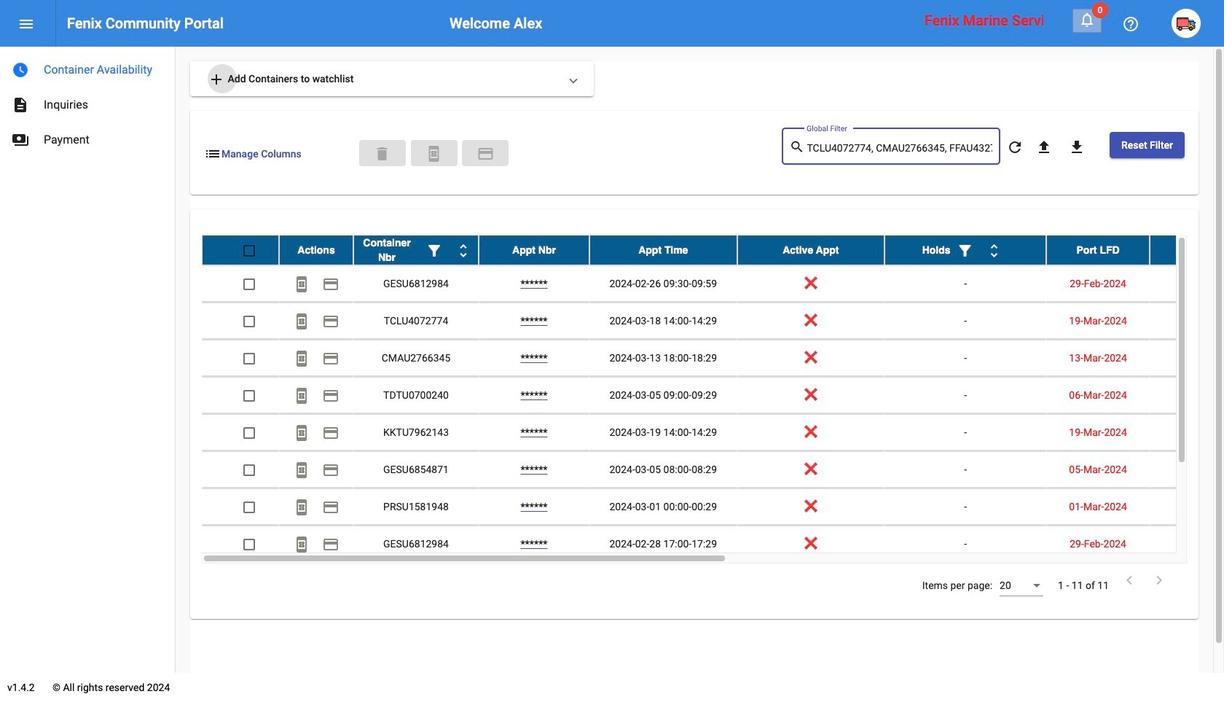 Task type: describe. For each thing, give the bounding box(es) containing it.
3 column header from the left
[[479, 236, 590, 265]]

cell for fifth 'row' from the bottom
[[1151, 377, 1225, 413]]

cell for 1st 'row' from the bottom of the page
[[1151, 526, 1225, 562]]

2 row from the top
[[202, 265, 1225, 303]]

cell for 4th 'row' from the bottom
[[1151, 414, 1225, 451]]

6 column header from the left
[[885, 236, 1047, 265]]

9 row from the top
[[202, 526, 1225, 563]]

1 row from the top
[[202, 236, 1225, 265]]

8 column header from the left
[[1151, 236, 1225, 265]]

cell for sixth 'row' from the bottom
[[1151, 340, 1225, 376]]

cell for 2nd 'row' from the top of the page
[[1151, 265, 1225, 302]]

4 column header from the left
[[590, 236, 738, 265]]

cell for third 'row' from the top of the page
[[1151, 303, 1225, 339]]

5 row from the top
[[202, 377, 1225, 414]]

delete image
[[374, 145, 391, 162]]

4 row from the top
[[202, 340, 1225, 377]]

8 row from the top
[[202, 489, 1225, 526]]

3 row from the top
[[202, 303, 1225, 340]]



Task type: locate. For each thing, give the bounding box(es) containing it.
cell for seventh 'row' from the top of the page
[[1151, 451, 1225, 488]]

7 cell from the top
[[1151, 489, 1225, 525]]

6 row from the top
[[202, 414, 1225, 451]]

navigation
[[0, 47, 175, 157]]

Global Watchlist Filter field
[[807, 143, 993, 154]]

8 cell from the top
[[1151, 526, 1225, 562]]

4 cell from the top
[[1151, 377, 1225, 413]]

cell
[[1151, 265, 1225, 302], [1151, 303, 1225, 339], [1151, 340, 1225, 376], [1151, 377, 1225, 413], [1151, 414, 1225, 451], [1151, 451, 1225, 488], [1151, 489, 1225, 525], [1151, 526, 1225, 562]]

1 cell from the top
[[1151, 265, 1225, 302]]

row
[[202, 236, 1225, 265], [202, 265, 1225, 303], [202, 303, 1225, 340], [202, 340, 1225, 377], [202, 377, 1225, 414], [202, 414, 1225, 451], [202, 451, 1225, 489], [202, 489, 1225, 526], [202, 526, 1225, 563]]

2 cell from the top
[[1151, 303, 1225, 339]]

2 column header from the left
[[354, 236, 479, 265]]

cell for 2nd 'row' from the bottom of the page
[[1151, 489, 1225, 525]]

1 column header from the left
[[279, 236, 354, 265]]

5 column header from the left
[[738, 236, 885, 265]]

6 cell from the top
[[1151, 451, 1225, 488]]

7 row from the top
[[202, 451, 1225, 489]]

column header
[[279, 236, 354, 265], [354, 236, 479, 265], [479, 236, 590, 265], [590, 236, 738, 265], [738, 236, 885, 265], [885, 236, 1047, 265], [1047, 236, 1151, 265], [1151, 236, 1225, 265]]

3 cell from the top
[[1151, 340, 1225, 376]]

no color image
[[1123, 16, 1140, 33], [12, 61, 29, 79], [208, 71, 225, 88], [12, 96, 29, 114], [790, 138, 807, 156], [1069, 139, 1086, 156], [204, 145, 222, 162], [425, 145, 443, 162], [455, 242, 472, 260], [957, 242, 974, 260], [293, 276, 311, 293], [322, 276, 340, 293], [293, 313, 311, 331], [322, 313, 340, 331], [293, 350, 311, 368], [322, 425, 340, 442], [293, 462, 311, 479], [322, 462, 340, 479], [293, 499, 311, 516], [293, 536, 311, 554], [322, 536, 340, 554]]

7 column header from the left
[[1047, 236, 1151, 265]]

no color image
[[1079, 11, 1097, 28], [17, 16, 35, 33], [12, 131, 29, 149], [1007, 139, 1024, 156], [1036, 139, 1054, 156], [477, 145, 495, 162], [426, 242, 443, 260], [986, 242, 1004, 260], [322, 350, 340, 368], [293, 387, 311, 405], [322, 387, 340, 405], [293, 425, 311, 442], [322, 499, 340, 516], [1121, 572, 1139, 589], [1151, 572, 1169, 589]]

grid
[[202, 236, 1225, 564]]

5 cell from the top
[[1151, 414, 1225, 451]]



